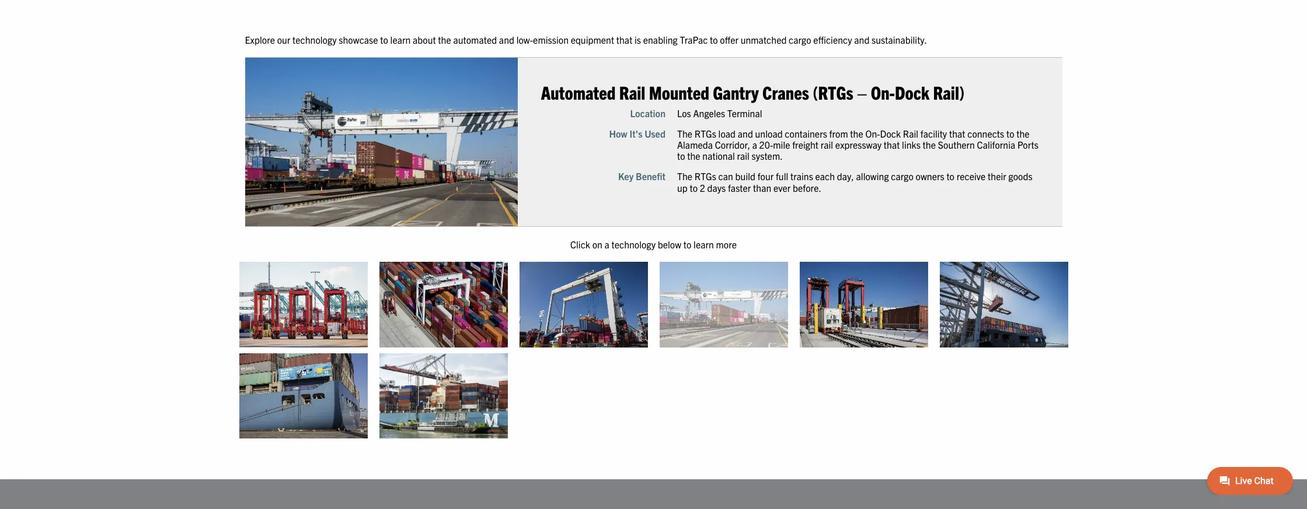Task type: locate. For each thing, give the bounding box(es) containing it.
0 vertical spatial on-
[[871, 81, 895, 103]]

four
[[757, 170, 774, 182]]

trapac
[[680, 34, 708, 46]]

1 vertical spatial rail
[[903, 128, 918, 139]]

automated rail mounted gantry cranes (rtgs – on-dock rail)
[[541, 81, 965, 103]]

0 horizontal spatial rail
[[619, 81, 645, 103]]

days
[[707, 182, 726, 193]]

0 horizontal spatial and
[[499, 34, 514, 46]]

1 rtgs from the top
[[694, 128, 716, 139]]

a
[[752, 139, 757, 150], [605, 239, 609, 251]]

learn
[[390, 34, 411, 46], [694, 239, 714, 251]]

a inside the rtgs load and unload containers from the on-dock rail facility that connects to the alameda corridor, a 20-mile freight rail expressway that links the southern california ports to the national rail system.
[[752, 139, 757, 150]]

the right from
[[850, 128, 863, 139]]

that right facility
[[949, 128, 965, 139]]

1 horizontal spatial that
[[884, 139, 900, 150]]

1 vertical spatial a
[[605, 239, 609, 251]]

1 the from the top
[[677, 128, 692, 139]]

rail
[[820, 139, 833, 150], [737, 150, 749, 162]]

rtgs inside the rtgs can build four full trains each day, allowing cargo owners to receive their goods up to 2 days faster than ever before.
[[694, 170, 716, 182]]

1 vertical spatial rtgs
[[694, 170, 716, 182]]

footer
[[0, 480, 1307, 510]]

cargo
[[789, 34, 811, 46], [891, 170, 913, 182]]

the inside the rtgs load and unload containers from the on-dock rail facility that connects to the alameda corridor, a 20-mile freight rail expressway that links the southern california ports to the national rail system.
[[677, 128, 692, 139]]

the down "los"
[[677, 128, 692, 139]]

1 horizontal spatial rail
[[903, 128, 918, 139]]

rail right freight
[[820, 139, 833, 150]]

low-
[[517, 34, 533, 46]]

rail up location
[[619, 81, 645, 103]]

used
[[644, 128, 665, 139]]

trapac los angeles automated straddle carrier image
[[239, 262, 368, 348]]

emission
[[533, 34, 569, 46]]

1 vertical spatial dock
[[880, 128, 901, 139]]

dock
[[895, 81, 929, 103], [880, 128, 901, 139]]

1 vertical spatial learn
[[694, 239, 714, 251]]

los
[[677, 107, 691, 119]]

about
[[413, 34, 436, 46]]

1 horizontal spatial learn
[[694, 239, 714, 251]]

1 horizontal spatial cargo
[[891, 170, 913, 182]]

0 vertical spatial technology
[[293, 34, 337, 46]]

that
[[616, 34, 633, 46], [949, 128, 965, 139], [884, 139, 900, 150]]

build
[[735, 170, 755, 182]]

links
[[902, 139, 920, 150]]

cargo left efficiency
[[789, 34, 811, 46]]

more
[[716, 239, 737, 251]]

the left 2
[[677, 170, 692, 182]]

is
[[635, 34, 641, 46]]

a left the 20-
[[752, 139, 757, 150]]

2 the from the top
[[677, 170, 692, 182]]

1 vertical spatial technology
[[612, 239, 656, 251]]

(rtgs
[[813, 81, 853, 103]]

it's
[[629, 128, 642, 139]]

to left ports
[[1006, 128, 1014, 139]]

to left 2
[[690, 182, 697, 193]]

rtgs inside the rtgs load and unload containers from the on-dock rail facility that connects to the alameda corridor, a 20-mile freight rail expressway that links the southern california ports to the national rail system.
[[694, 128, 716, 139]]

owners
[[916, 170, 944, 182]]

cargo left owners
[[891, 170, 913, 182]]

that left links
[[884, 139, 900, 150]]

learn left more
[[694, 239, 714, 251]]

unload
[[755, 128, 783, 139]]

alameda
[[677, 139, 713, 150]]

and right load
[[738, 128, 753, 139]]

from
[[829, 128, 848, 139]]

rail left facility
[[903, 128, 918, 139]]

1 vertical spatial cargo
[[891, 170, 913, 182]]

1 vertical spatial on-
[[865, 128, 880, 139]]

benefit
[[636, 170, 665, 182]]

dock left rail)
[[895, 81, 929, 103]]

0 vertical spatial rtgs
[[694, 128, 716, 139]]

the rtgs load and unload containers from the on-dock rail facility that connects to the alameda corridor, a 20-mile freight rail expressway that links the southern california ports to the national rail system.
[[677, 128, 1038, 162]]

the for alameda
[[677, 128, 692, 139]]

that left is at the top of page
[[616, 34, 633, 46]]

to
[[380, 34, 388, 46], [710, 34, 718, 46], [1006, 128, 1014, 139], [677, 150, 685, 162], [946, 170, 954, 182], [690, 182, 697, 193], [684, 239, 692, 251]]

allowing
[[856, 170, 889, 182]]

0 vertical spatial rail
[[619, 81, 645, 103]]

1 horizontal spatial a
[[752, 139, 757, 150]]

click on a technology below to learn more
[[570, 239, 737, 251]]

terminal
[[727, 107, 762, 119]]

southern
[[938, 139, 975, 150]]

freight
[[792, 139, 818, 150]]

0 vertical spatial the
[[677, 128, 692, 139]]

automated
[[541, 81, 615, 103]]

on-
[[871, 81, 895, 103], [865, 128, 880, 139]]

key benefit
[[618, 170, 665, 182]]

california
[[977, 139, 1015, 150]]

the left national
[[687, 150, 700, 162]]

on- right –
[[871, 81, 895, 103]]

2
[[700, 182, 705, 193]]

on
[[592, 239, 602, 251]]

rtgs down angeles
[[694, 128, 716, 139]]

technology
[[293, 34, 337, 46], [612, 239, 656, 251]]

to right owners
[[946, 170, 954, 182]]

the inside the rtgs can build four full trains each day, allowing cargo owners to receive their goods up to 2 days faster than ever before.
[[677, 170, 692, 182]]

0 horizontal spatial learn
[[390, 34, 411, 46]]

cargo inside the rtgs can build four full trains each day, allowing cargo owners to receive their goods up to 2 days faster than ever before.
[[891, 170, 913, 182]]

rtgs left can
[[694, 170, 716, 182]]

our
[[277, 34, 290, 46]]

1 horizontal spatial and
[[738, 128, 753, 139]]

dock left links
[[880, 128, 901, 139]]

and left 'low-'
[[499, 34, 514, 46]]

mile
[[773, 139, 790, 150]]

the
[[677, 128, 692, 139], [677, 170, 692, 182]]

rtgs
[[694, 128, 716, 139], [694, 170, 716, 182]]

gantry
[[713, 81, 759, 103]]

and
[[499, 34, 514, 46], [854, 34, 870, 46], [738, 128, 753, 139]]

2 horizontal spatial and
[[854, 34, 870, 46]]

a right on
[[605, 239, 609, 251]]

1 horizontal spatial technology
[[612, 239, 656, 251]]

how it's used
[[609, 128, 665, 139]]

the rtgs can build four full trains each day, allowing cargo owners to receive their goods up to 2 days faster than ever before.
[[677, 170, 1032, 193]]

technology left the below
[[612, 239, 656, 251]]

the
[[438, 34, 451, 46], [850, 128, 863, 139], [1016, 128, 1029, 139], [923, 139, 936, 150], [687, 150, 700, 162]]

rail
[[619, 81, 645, 103], [903, 128, 918, 139]]

location
[[630, 107, 665, 119]]

sustainability.
[[872, 34, 927, 46]]

the for up
[[677, 170, 692, 182]]

to up the up
[[677, 150, 685, 162]]

rtgs for corridor,
[[694, 128, 716, 139]]

and right efficiency
[[854, 34, 870, 46]]

showcase
[[339, 34, 378, 46]]

learn left about
[[390, 34, 411, 46]]

each
[[815, 170, 835, 182]]

0 vertical spatial a
[[752, 139, 757, 150]]

rtgs for to
[[694, 170, 716, 182]]

technology right our
[[293, 34, 337, 46]]

2 rtgs from the top
[[694, 170, 716, 182]]

on- right from
[[865, 128, 880, 139]]

trapac los angeles automated radiation scanning image
[[800, 262, 928, 348]]

0 vertical spatial cargo
[[789, 34, 811, 46]]

1 horizontal spatial rail
[[820, 139, 833, 150]]

1 vertical spatial the
[[677, 170, 692, 182]]

rail inside the rtgs load and unload containers from the on-dock rail facility that connects to the alameda corridor, a 20-mile freight rail expressway that links the southern california ports to the national rail system.
[[903, 128, 918, 139]]

rail up the build
[[737, 150, 749, 162]]



Task type: describe. For each thing, give the bounding box(es) containing it.
0 vertical spatial dock
[[895, 81, 929, 103]]

efficiency
[[814, 34, 852, 46]]

corridor,
[[715, 139, 750, 150]]

the right california
[[1016, 128, 1029, 139]]

key
[[618, 170, 633, 182]]

than
[[753, 182, 771, 193]]

cranes
[[762, 81, 809, 103]]

angeles
[[693, 107, 725, 119]]

on- inside the rtgs load and unload containers from the on-dock rail facility that connects to the alameda corridor, a 20-mile freight rail expressway that links the southern california ports to the national rail system.
[[865, 128, 880, 139]]

0 horizontal spatial a
[[605, 239, 609, 251]]

–
[[857, 81, 867, 103]]

click
[[570, 239, 590, 251]]

rail)
[[933, 81, 965, 103]]

facility
[[920, 128, 947, 139]]

expressway
[[835, 139, 881, 150]]

dock inside the rtgs load and unload containers from the on-dock rail facility that connects to the alameda corridor, a 20-mile freight rail expressway that links the southern california ports to the national rail system.
[[880, 128, 901, 139]]

the right about
[[438, 34, 451, 46]]

offer
[[720, 34, 739, 46]]

enabling
[[643, 34, 678, 46]]

unmatched
[[741, 34, 787, 46]]

trapac los angeles automated stacking crane image
[[379, 262, 508, 348]]

their
[[988, 170, 1006, 182]]

explore
[[245, 34, 275, 46]]

explore our technology showcase to learn about the automated and low-emission equipment that is enabling trapac to offer unmatched cargo efficiency and sustainability.
[[245, 34, 927, 46]]

system.
[[752, 150, 783, 162]]

0 horizontal spatial cargo
[[789, 34, 811, 46]]

equipment
[[571, 34, 614, 46]]

0 horizontal spatial rail
[[737, 150, 749, 162]]

0 vertical spatial learn
[[390, 34, 411, 46]]

ports
[[1017, 139, 1038, 150]]

automated rail mounted gantry cranes (rtgs – on-dock rail) main content
[[233, 33, 1307, 445]]

0 horizontal spatial technology
[[293, 34, 337, 46]]

goods
[[1008, 170, 1032, 182]]

day,
[[837, 170, 854, 182]]

before.
[[793, 182, 821, 193]]

and inside the rtgs load and unload containers from the on-dock rail facility that connects to the alameda corridor, a 20-mile freight rail expressway that links the southern california ports to the national rail system.
[[738, 128, 753, 139]]

2 horizontal spatial that
[[949, 128, 965, 139]]

up
[[677, 182, 687, 193]]

load
[[718, 128, 735, 139]]

ever
[[773, 182, 791, 193]]

mounted
[[649, 81, 709, 103]]

automated
[[453, 34, 497, 46]]

below
[[658, 239, 681, 251]]

faster
[[728, 182, 751, 193]]

containers
[[785, 128, 827, 139]]

connects
[[967, 128, 1004, 139]]

to right the below
[[684, 239, 692, 251]]

national
[[702, 150, 735, 162]]

los angeles terminal
[[677, 107, 762, 119]]

full
[[776, 170, 788, 182]]

trains
[[790, 170, 813, 182]]

to right showcase
[[380, 34, 388, 46]]

20-
[[759, 139, 773, 150]]

can
[[718, 170, 733, 182]]

how
[[609, 128, 627, 139]]

to left "offer"
[[710, 34, 718, 46]]

the right links
[[923, 139, 936, 150]]

0 horizontal spatial that
[[616, 34, 633, 46]]

receive
[[956, 170, 986, 182]]



Task type: vqa. For each thing, say whether or not it's contained in the screenshot.
bottommost container
no



